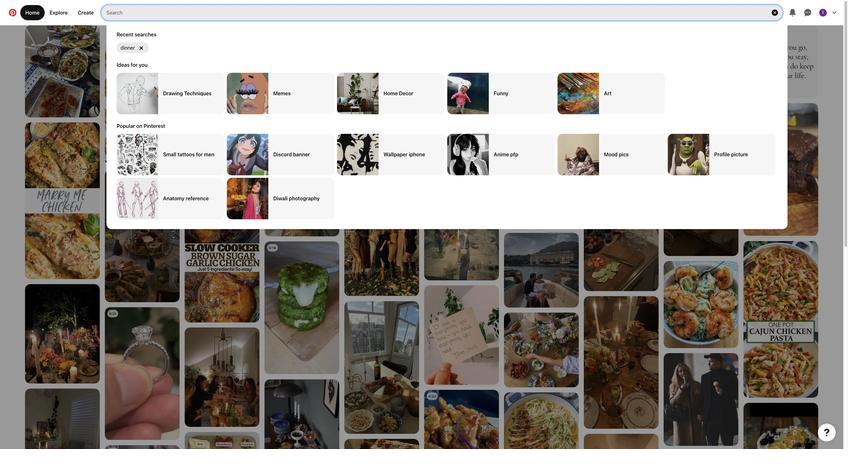 Task type: locate. For each thing, give the bounding box(es) containing it.
summer 2022 italy spain france ocean coconut girl hawaii sun sunburn tanning healthy glow yoga beach surfing bikini inspo image
[[504, 313, 579, 388]]

art link
[[558, 73, 666, 114]]

create
[[78, 10, 94, 16]]

picture
[[731, 152, 748, 158]]

home decor
[[384, 91, 414, 96]]

mood pics link
[[558, 134, 666, 175]]

home left explore link
[[25, 10, 40, 16]]

recent searches
[[117, 32, 156, 37]]

this contains: this quinoa harvest bowl is packed with nutrients and flavor. it's perfect for a hearty, healthy meal that's easy to make and sure to satisfy. with a colorful mix of roasted vegetables, protein-rich quinoa, and a zesty dressing, this bowl is a nutritious and tasty addition to your meal plan. whether you're vegan, gluten-free, or simply looking for a delicious and filling meal, this quinoa harvest bowl is sure to please

credit @healthygirlkitchen image
[[105, 446, 180, 450]]

anime pfp link
[[447, 134, 555, 175]]

diwali photography link
[[227, 178, 335, 219]]

this contains an image of: one pot cajun chicken pasta - cooking classy image
[[744, 241, 819, 403]]

mood pics
[[604, 152, 629, 158]]

memes link
[[227, 73, 335, 114]]

explore
[[50, 10, 68, 16]]

for left men
[[196, 152, 203, 158]]

this contains an image of: image
[[25, 25, 100, 118], [185, 25, 260, 161], [265, 25, 339, 158], [584, 25, 659, 147], [584, 152, 659, 292], [424, 169, 499, 281], [105, 170, 180, 303], [504, 233, 579, 308], [584, 297, 659, 429], [344, 302, 419, 434], [185, 328, 260, 428], [265, 380, 339, 450], [25, 389, 100, 450], [185, 433, 260, 450], [344, 440, 419, 450]]

list
[[0, 25, 844, 450]]

small tattoos for men
[[163, 152, 215, 158]]

tyler black image
[[820, 9, 827, 16]]

discord banner
[[273, 152, 310, 158]]

this contains an image of: wherever you go keep god in your life. image
[[744, 25, 819, 98]]

home left the decor
[[384, 91, 398, 96]]

explore link
[[45, 5, 73, 20]]

reference
[[186, 196, 209, 202]]

home for home
[[25, 10, 40, 16]]

drawing techniques link
[[117, 73, 224, 114]]

you
[[139, 62, 148, 68]]

anime
[[494, 152, 509, 158]]

this contains an image of: valerie quant spread image
[[265, 163, 339, 237]]

men
[[204, 152, 215, 158]]

this contains: creamy cajun chicken pasta is such a simple and quick recipe, perfect for weeknight dinners. juicy chicken breast tossed with tender pasta in a creamy cajun garlic sauce, ready in 30 minutes. image
[[504, 393, 579, 450]]

drawing
[[163, 91, 183, 96]]

1 horizontal spatial home
[[384, 91, 398, 96]]

1 vertical spatial home
[[384, 91, 398, 96]]

popular on pinterest
[[117, 123, 165, 129]]

diwali
[[273, 196, 288, 202]]

for left you
[[131, 62, 138, 68]]

this contains an image of: girls night image
[[504, 129, 579, 228]]

pics
[[619, 152, 629, 158]]

anatomy
[[163, 196, 185, 202]]

profile
[[715, 152, 730, 158]]

dinner
[[120, 45, 135, 51]]

home decor link
[[337, 73, 445, 114]]

0 vertical spatial home
[[25, 10, 40, 16]]

wallpaper iphone link
[[337, 134, 445, 175]]

this contains an image of: marry me chicken image
[[25, 123, 100, 280]]

home for home decor
[[384, 91, 398, 96]]

this contains an image of: ashleesearle image
[[504, 25, 579, 124]]

profile picture link
[[668, 134, 776, 175]]

this contains an image of: 8 easy rice recipes image
[[105, 25, 180, 165]]

1 horizontal spatial for
[[196, 152, 203, 158]]

for
[[131, 62, 138, 68], [196, 152, 203, 158]]

0 horizontal spatial for
[[131, 62, 138, 68]]

diwali photography
[[273, 196, 320, 202]]

home
[[25, 10, 40, 16], [384, 91, 398, 96]]

0 horizontal spatial home
[[25, 10, 40, 16]]

this contains an image of: 💐🌷🌻 image
[[25, 285, 100, 384]]

this contains an image of: best homemade brownies recipe image
[[744, 103, 819, 236]]

this contains an image of: round shape diamond with side diamonds in platinum setting image
[[105, 308, 180, 440]]

discord
[[273, 152, 292, 158]]

Search text field
[[107, 5, 764, 20]]

discord banner link
[[227, 134, 335, 175]]

this contains an image of: kukotu image
[[664, 25, 739, 119]]

iphone
[[409, 152, 425, 158]]



Task type: vqa. For each thing, say whether or not it's contained in the screenshot.
iphone
yes



Task type: describe. For each thing, give the bounding box(es) containing it.
drawing techniques
[[163, 91, 212, 96]]

this contains an image of: @malli.botanicals image
[[664, 124, 739, 256]]

anime pfp
[[494, 152, 519, 158]]

popular
[[117, 123, 135, 129]]

wallpaper
[[384, 152, 408, 158]]

dinner link
[[117, 42, 149, 53]]

this contains an image of: annekee molenaar & matthijs de ligt image
[[664, 354, 739, 447]]

anatomy reference
[[163, 196, 209, 202]]

memes
[[273, 91, 291, 96]]

searches
[[135, 32, 156, 37]]

funny link
[[447, 73, 555, 114]]

on
[[136, 123, 142, 129]]

this contains: buffalo chicken pasta with extra creamy sauce and topped with parsley image
[[424, 25, 499, 164]]

ideas
[[117, 62, 130, 68]]

pfp
[[510, 152, 519, 158]]

art
[[604, 91, 612, 96]]

mood
[[604, 152, 618, 158]]

0 vertical spatial for
[[131, 62, 138, 68]]

photography
[[289, 196, 320, 202]]

this contains an image of: friendsgiving image
[[344, 164, 419, 296]]

small tattoos for men link
[[117, 134, 224, 175]]

ideas for you
[[117, 62, 148, 68]]

wallpaper iphone
[[384, 152, 425, 158]]

tattoos
[[178, 152, 195, 158]]

funny
[[494, 91, 509, 96]]

decor
[[399, 91, 414, 96]]

anatomy reference link
[[117, 178, 224, 219]]

create link
[[73, 5, 99, 20]]

small
[[163, 152, 176, 158]]

this contains an image of: honey butter chicken image
[[424, 390, 499, 450]]

this contains: healthy burgers, veggie delights, keto recipes, broccoli burger image
[[265, 242, 339, 375]]

this contains an image of: creamed spinach tortellini image
[[664, 261, 739, 349]]

this contains an image of: slow cooker brown sugar garlic chicken - dinner, then dessert image
[[185, 166, 260, 339]]

home link
[[20, 5, 45, 20]]

profile picture
[[715, 152, 748, 158]]

techniques
[[184, 91, 212, 96]]

this contains an image of: lemon blueberry cake image
[[744, 403, 819, 450]]

recent
[[117, 32, 133, 37]]

this contains an image of: how irene neuwirth mastered the fancy-casual dinner party image
[[584, 434, 659, 450]]

pinterest
[[144, 123, 165, 129]]

banner
[[293, 152, 310, 158]]

1 vertical spatial for
[[196, 152, 203, 158]]

this contains an image of: if god is everything you have - you have everything you need image
[[424, 286, 499, 385]]



